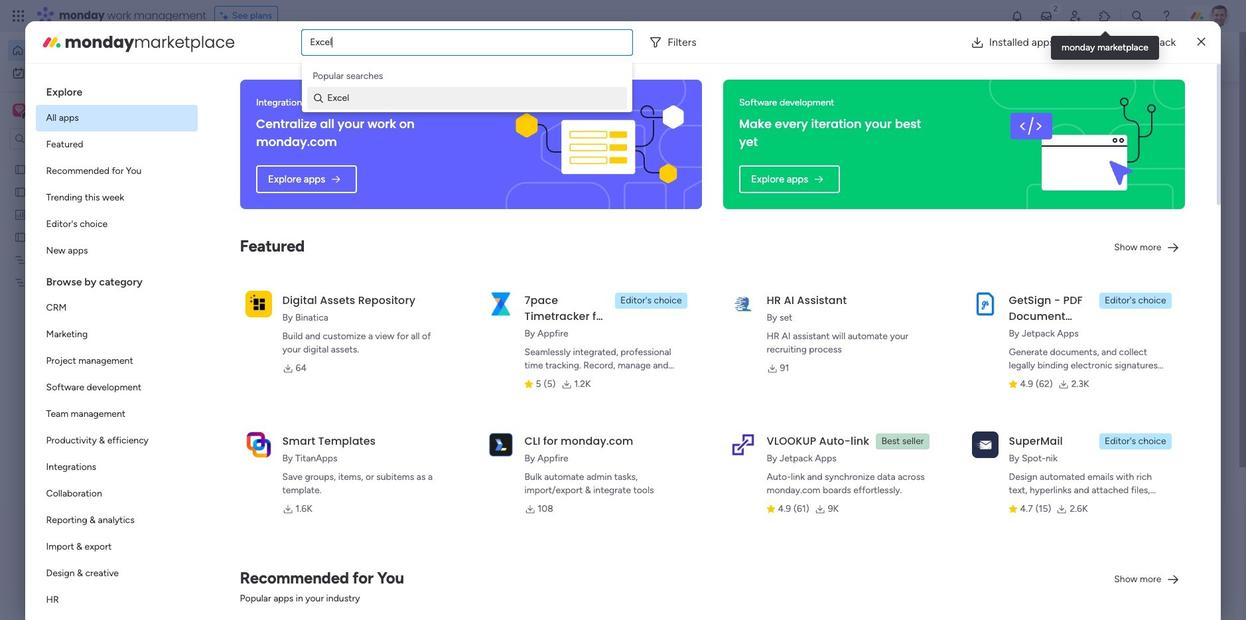 Task type: locate. For each thing, give the bounding box(es) containing it.
1 vertical spatial monday marketplace image
[[41, 32, 62, 53]]

templates image image
[[1000, 267, 1175, 359]]

0 vertical spatial heading
[[36, 74, 198, 105]]

v2 bolt switch image
[[1102, 49, 1110, 64]]

public dashboard image
[[14, 208, 27, 220]]

public board image
[[14, 185, 27, 198]]

Search in workspace field
[[28, 131, 111, 146]]

app logo image
[[245, 291, 272, 317], [488, 291, 514, 317], [730, 291, 756, 317], [972, 291, 999, 317], [245, 431, 272, 458], [488, 431, 514, 458], [730, 431, 756, 458], [972, 431, 999, 458]]

search everything image
[[1131, 9, 1144, 23]]

1 horizontal spatial dapulse x slim image
[[1198, 34, 1206, 50]]

workspace image
[[13, 103, 26, 117], [15, 103, 24, 117]]

monday marketplace image
[[1099, 9, 1112, 23], [41, 32, 62, 53]]

dapulse x slim image
[[1198, 34, 1206, 50], [1167, 96, 1183, 112]]

0 vertical spatial monday marketplace image
[[1099, 9, 1112, 23]]

0 horizontal spatial monday marketplace image
[[41, 32, 62, 53]]

public board image
[[14, 163, 27, 175], [14, 230, 27, 243], [262, 242, 276, 257]]

1 horizontal spatial banner logo image
[[997, 80, 1170, 209]]

0 horizontal spatial banner logo image
[[514, 80, 686, 209]]

0 horizontal spatial dapulse x slim image
[[1167, 96, 1183, 112]]

1 banner logo image from the left
[[514, 80, 686, 209]]

list box
[[36, 74, 198, 620], [0, 155, 169, 472]]

Dropdown input text field
[[310, 37, 333, 48]]

2 banner logo image from the left
[[997, 80, 1170, 209]]

option
[[8, 40, 161, 61], [8, 62, 161, 84], [36, 105, 198, 131], [36, 131, 198, 158], [0, 157, 169, 160], [36, 158, 198, 185], [36, 185, 198, 211], [36, 211, 198, 238], [36, 238, 198, 264], [36, 295, 198, 321], [36, 321, 198, 348], [36, 348, 198, 374], [36, 374, 198, 401], [36, 401, 198, 428], [36, 428, 198, 454], [36, 454, 198, 481], [36, 481, 198, 507], [36, 507, 198, 534], [36, 534, 198, 560], [36, 560, 198, 587], [36, 587, 198, 613]]

1 vertical spatial heading
[[36, 264, 198, 295]]

2 workspace image from the left
[[15, 103, 24, 117]]

2 heading from the top
[[36, 264, 198, 295]]

banner logo image
[[514, 80, 686, 209], [997, 80, 1170, 209]]

check circle image
[[1008, 142, 1016, 152]]

0 vertical spatial dapulse x slim image
[[1198, 34, 1206, 50]]

heading
[[36, 74, 198, 105], [36, 264, 198, 295]]



Task type: vqa. For each thing, say whether or not it's contained in the screenshot.
the right lottie animation Image
no



Task type: describe. For each thing, give the bounding box(es) containing it.
1 vertical spatial dapulse x slim image
[[1167, 96, 1183, 112]]

component image
[[262, 426, 274, 438]]

terry turtle image
[[1210, 5, 1231, 27]]

see plans image
[[220, 9, 232, 23]]

1 horizontal spatial monday marketplace image
[[1099, 9, 1112, 23]]

v2 user feedback image
[[999, 49, 1009, 64]]

invite members image
[[1069, 9, 1083, 23]]

2 image
[[1050, 1, 1062, 16]]

update feed image
[[1040, 9, 1053, 23]]

workspace selection element
[[13, 102, 111, 119]]

notifications image
[[1011, 9, 1024, 23]]

1 workspace image from the left
[[13, 103, 26, 117]]

select product image
[[12, 9, 25, 23]]

help image
[[1160, 9, 1174, 23]]

quick search results list box
[[245, 124, 956, 463]]

terry turtle image
[[276, 594, 303, 620]]

getting started element
[[988, 484, 1187, 537]]

1 heading from the top
[[36, 74, 198, 105]]

close recently visited image
[[245, 108, 261, 124]]

public board image inside quick search results list box
[[262, 242, 276, 257]]

check circle image
[[1008, 125, 1016, 135]]



